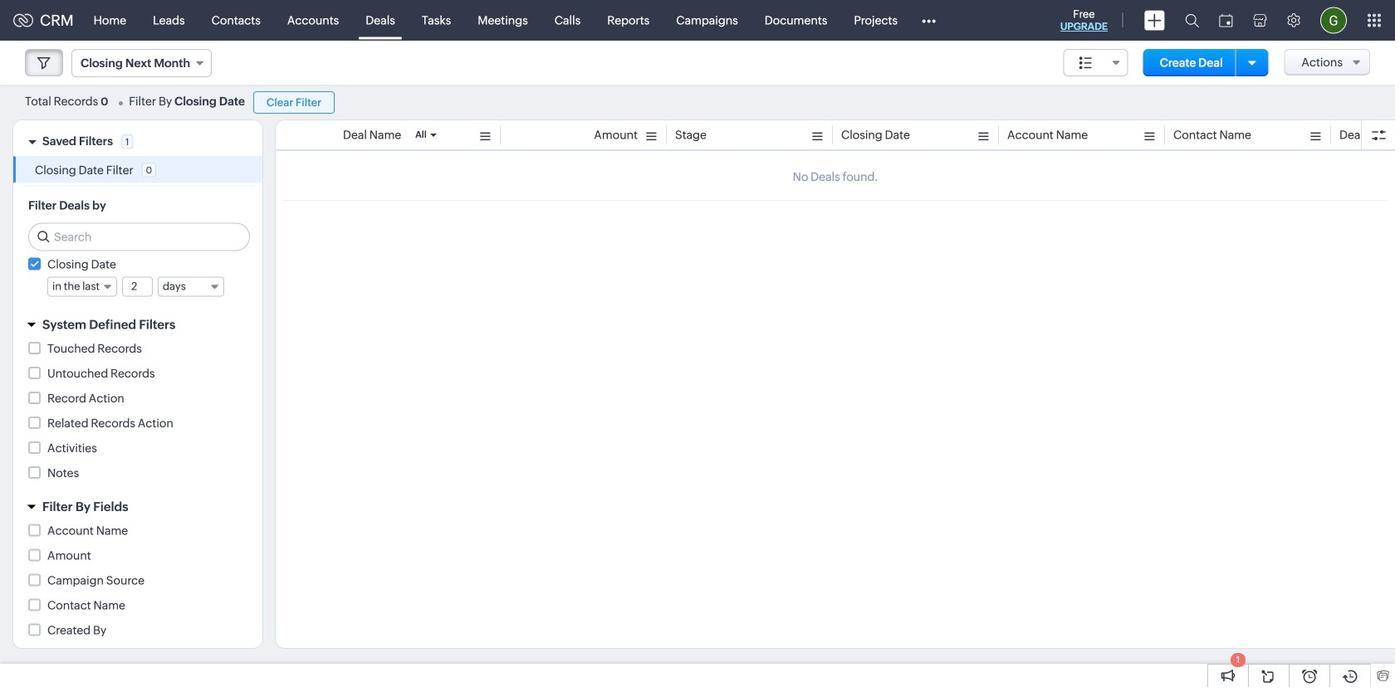 Task type: locate. For each thing, give the bounding box(es) containing it.
search image
[[1186, 13, 1200, 27]]

None text field
[[123, 278, 152, 296]]

size image
[[1080, 56, 1093, 71]]

profile image
[[1321, 7, 1348, 34]]

profile element
[[1311, 0, 1358, 40]]

logo image
[[13, 14, 33, 27]]

create menu element
[[1135, 0, 1176, 40]]

None field
[[71, 49, 212, 77], [1064, 49, 1129, 76], [47, 277, 117, 297], [158, 277, 224, 297], [71, 49, 212, 77], [47, 277, 117, 297], [158, 277, 224, 297]]

calendar image
[[1220, 14, 1234, 27]]



Task type: describe. For each thing, give the bounding box(es) containing it.
none field size
[[1064, 49, 1129, 76]]

search element
[[1176, 0, 1210, 41]]

create menu image
[[1145, 10, 1166, 30]]

Search text field
[[29, 224, 249, 251]]

Other Modules field
[[911, 7, 947, 34]]



Task type: vqa. For each thing, say whether or not it's contained in the screenshot.
second 'All' from the top of the page
no



